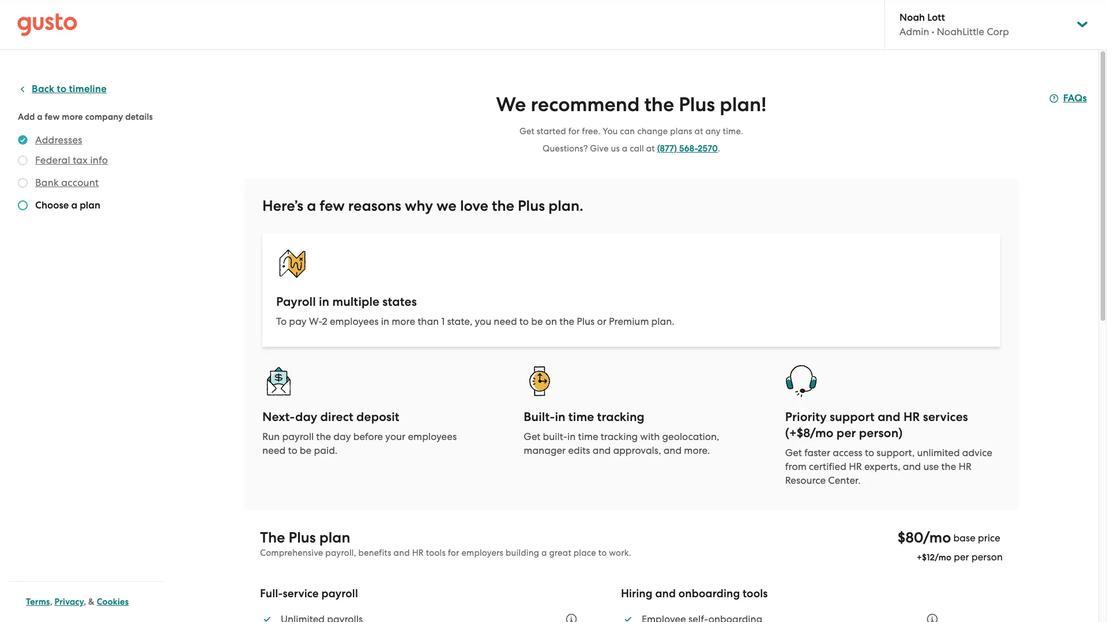 Task type: vqa. For each thing, say whether or not it's contained in the screenshot.
the middle 'Get'
yes



Task type: locate. For each thing, give the bounding box(es) containing it.
plan down "account"
[[80, 200, 100, 212]]

few
[[45, 112, 60, 122], [320, 197, 345, 215]]

and left use
[[903, 461, 921, 473]]

payroll in multiple states
[[276, 295, 417, 310]]

to left paid.
[[288, 445, 297, 457]]

person
[[972, 552, 1003, 563]]

more down the states
[[392, 316, 415, 328]]

plan inside list
[[80, 200, 100, 212]]

1 horizontal spatial more
[[392, 316, 415, 328]]

base
[[953, 533, 976, 544]]

1 horizontal spatial ,
[[84, 597, 86, 608]]

hr right benefits
[[412, 548, 424, 559]]

0 vertical spatial per
[[837, 426, 856, 441]]

account
[[61, 177, 99, 189]]

payroll right service
[[321, 588, 358, 601]]

a for here's a few reasons why we love the plus plan.
[[307, 197, 316, 215]]

the down unlimited
[[941, 461, 956, 473]]

premium
[[609, 316, 649, 328]]

1 vertical spatial time
[[578, 431, 598, 443]]

full-service payroll
[[260, 588, 358, 601]]

terms , privacy , & cookies
[[26, 597, 129, 608]]

the inside get faster access to support, unlimited advice from certified hr experts, and use the hr resource center.
[[941, 461, 956, 473]]

1 vertical spatial tracking
[[601, 431, 638, 443]]

0 vertical spatial plan
[[80, 200, 100, 212]]

few left reasons
[[320, 197, 345, 215]]

you
[[475, 316, 491, 328]]

geolocation,
[[662, 431, 719, 443]]

be
[[531, 316, 543, 328], [300, 445, 312, 457]]

per inside priority support and hr services (+$8/mo per person)
[[837, 426, 856, 441]]

a right us
[[622, 144, 628, 154]]

started
[[537, 126, 566, 137]]

1 vertical spatial for
[[448, 548, 459, 559]]

plan. right premium
[[651, 316, 674, 328]]

1 horizontal spatial be
[[531, 316, 543, 328]]

0 vertical spatial time
[[568, 410, 594, 425]]

experts,
[[864, 461, 900, 473]]

0 horizontal spatial per
[[837, 426, 856, 441]]

plan inside the plus plan comprehensive payroll, benefits and hr tools for employers building a great place to work.
[[319, 529, 350, 547]]

1 horizontal spatial employees
[[408, 431, 457, 443]]

0 horizontal spatial plan.
[[548, 197, 583, 215]]

and right benefits
[[394, 548, 410, 559]]

work.
[[609, 548, 631, 559]]

1 vertical spatial need
[[262, 445, 286, 457]]

1 vertical spatial payroll
[[321, 588, 358, 601]]

1 vertical spatial check image
[[18, 201, 28, 210]]

1 horizontal spatial plan
[[319, 529, 350, 547]]

a left great
[[541, 548, 547, 559]]

to inside the plus plan comprehensive payroll, benefits and hr tools for employers building a great place to work.
[[598, 548, 607, 559]]

1 , from the left
[[50, 597, 52, 608]]

for left employers
[[448, 548, 459, 559]]

bank
[[35, 177, 59, 189]]

1 vertical spatial be
[[300, 445, 312, 457]]

0 vertical spatial tracking
[[597, 410, 645, 425]]

per
[[837, 426, 856, 441], [954, 552, 969, 563]]

employees down multiple
[[330, 316, 379, 328]]

1 horizontal spatial need
[[494, 316, 517, 328]]

0 vertical spatial check image
[[18, 156, 28, 165]]

get inside get built-in time tracking with geolocation, manager edits and approvals, and more.
[[524, 431, 541, 443]]

tools
[[426, 548, 446, 559], [743, 588, 768, 601]]

and up person)
[[878, 410, 901, 425]]

tracking up approvals,
[[601, 431, 638, 443]]

0 horizontal spatial at
[[646, 144, 655, 154]]

to
[[57, 83, 66, 95], [519, 316, 529, 328], [288, 445, 297, 457], [865, 447, 874, 459], [598, 548, 607, 559]]

a right add
[[37, 112, 43, 122]]

a right here's
[[307, 197, 316, 215]]

need inside run payroll the day before your employees need to be paid.
[[262, 445, 286, 457]]

1 horizontal spatial at
[[695, 126, 703, 137]]

0 vertical spatial for
[[568, 126, 580, 137]]

be inside run payroll the day before your employees need to be paid.
[[300, 445, 312, 457]]

paid.
[[314, 445, 337, 457]]

company
[[85, 112, 123, 122]]

plan!
[[720, 93, 767, 116]]

privacy link
[[55, 597, 84, 608]]

1 vertical spatial few
[[320, 197, 345, 215]]

per down base
[[954, 552, 969, 563]]

privacy
[[55, 597, 84, 608]]

1 vertical spatial employees
[[408, 431, 457, 443]]

need down run
[[262, 445, 286, 457]]

, left &
[[84, 597, 86, 608]]

service
[[283, 588, 319, 601]]

employees right your
[[408, 431, 457, 443]]

person)
[[859, 426, 903, 441]]

check image
[[18, 156, 28, 165], [18, 201, 28, 210]]

employees
[[330, 316, 379, 328], [408, 431, 457, 443]]

get up manager
[[524, 431, 541, 443]]

be left on
[[531, 316, 543, 328]]

0 vertical spatial tools
[[426, 548, 446, 559]]

faqs button
[[1049, 92, 1087, 106]]

the right love
[[492, 197, 514, 215]]

0 vertical spatial /mo
[[923, 529, 951, 547]]

federal tax info
[[35, 155, 108, 166]]

states
[[382, 295, 417, 310]]

1 vertical spatial /mo
[[935, 553, 951, 563]]

time
[[568, 410, 594, 425], [578, 431, 598, 443]]

in up "edits"
[[567, 431, 576, 443]]

check image down circle check image
[[18, 156, 28, 165]]

any
[[705, 126, 721, 137]]

manager
[[524, 445, 566, 457]]

0 vertical spatial payroll
[[282, 431, 314, 443]]

/mo down $ 80 /mo base price
[[935, 553, 951, 563]]

be left paid.
[[300, 445, 312, 457]]

0 horizontal spatial payroll
[[282, 431, 314, 443]]

plan up payroll,
[[319, 529, 350, 547]]

to inside run payroll the day before your employees need to be paid.
[[288, 445, 297, 457]]

plan
[[80, 200, 100, 212], [319, 529, 350, 547]]

need right the you
[[494, 316, 517, 328]]

1 vertical spatial day
[[333, 431, 351, 443]]

here's a few reasons why we love the plus plan.
[[262, 197, 583, 215]]

more up the addresses
[[62, 112, 83, 122]]

and right hiring
[[655, 588, 676, 601]]

plus
[[679, 93, 715, 116], [518, 197, 545, 215], [577, 316, 595, 328], [289, 529, 316, 547]]

plans
[[670, 126, 692, 137]]

1 horizontal spatial for
[[568, 126, 580, 137]]

to right back
[[57, 83, 66, 95]]

/mo up the 12
[[923, 529, 951, 547]]

place
[[574, 548, 596, 559]]

0 horizontal spatial tools
[[426, 548, 446, 559]]

cookies
[[97, 597, 129, 608]]

terms
[[26, 597, 50, 608]]

day down 'direct'
[[333, 431, 351, 443]]

0 horizontal spatial few
[[45, 112, 60, 122]]

the up 'change'
[[644, 93, 674, 116]]

2 , from the left
[[84, 597, 86, 608]]

plus up comprehensive
[[289, 529, 316, 547]]

day
[[295, 410, 317, 425], [333, 431, 351, 443]]

to left work.
[[598, 548, 607, 559]]

from
[[785, 461, 806, 473]]

get faster access to support, unlimited advice from certified hr experts, and use the hr resource center.
[[785, 447, 992, 487]]

few for more
[[45, 112, 60, 122]]

&
[[88, 597, 95, 608]]

(+$8/mo
[[785, 426, 834, 441]]

info
[[90, 155, 108, 166]]

we recommend the plus plan!
[[496, 93, 767, 116]]

0 vertical spatial at
[[695, 126, 703, 137]]

at right the call
[[646, 144, 655, 154]]

and inside priority support and hr services (+$8/mo per person)
[[878, 410, 901, 425]]

get up the from
[[785, 447, 802, 459]]

few for reasons
[[320, 197, 345, 215]]

the inside run payroll the day before your employees need to be paid.
[[316, 431, 331, 443]]

1 vertical spatial plan.
[[651, 316, 674, 328]]

payroll
[[276, 295, 316, 310]]

1 vertical spatial at
[[646, 144, 655, 154]]

1 horizontal spatial day
[[333, 431, 351, 443]]

1 vertical spatial get
[[524, 431, 541, 443]]

us
[[611, 144, 620, 154]]

0 horizontal spatial plan
[[80, 200, 100, 212]]

at left the any
[[695, 126, 703, 137]]

federal
[[35, 155, 70, 166]]

a for choose a plan
[[71, 200, 77, 212]]

0 horizontal spatial need
[[262, 445, 286, 457]]

the up paid.
[[316, 431, 331, 443]]

for left free.
[[568, 126, 580, 137]]

the
[[260, 529, 285, 547]]

0 horizontal spatial be
[[300, 445, 312, 457]]

recommend
[[531, 93, 640, 116]]

certified
[[809, 461, 846, 473]]

1 vertical spatial plan
[[319, 529, 350, 547]]

lott
[[927, 12, 945, 24]]

1 horizontal spatial per
[[954, 552, 969, 563]]

1 horizontal spatial plan.
[[651, 316, 674, 328]]

0 vertical spatial more
[[62, 112, 83, 122]]

a inside list
[[71, 200, 77, 212]]

and
[[878, 410, 901, 425], [593, 445, 611, 457], [663, 445, 682, 457], [903, 461, 921, 473], [394, 548, 410, 559], [655, 588, 676, 601]]

0 horizontal spatial ,
[[50, 597, 52, 608]]

0 vertical spatial get
[[519, 126, 534, 137]]

your
[[385, 431, 405, 443]]

a right choose
[[71, 200, 77, 212]]

, left "privacy" link
[[50, 597, 52, 608]]

and inside get faster access to support, unlimited advice from certified hr experts, and use the hr resource center.
[[903, 461, 921, 473]]

payroll right run
[[282, 431, 314, 443]]

per down support
[[837, 426, 856, 441]]

choose a plan list
[[18, 133, 160, 215]]

tools right onboarding
[[743, 588, 768, 601]]

employees inside run payroll the day before your employees need to be paid.
[[408, 431, 457, 443]]

tools inside the plus plan comprehensive payroll, benefits and hr tools for employers building a great place to work.
[[426, 548, 446, 559]]

for
[[568, 126, 580, 137], [448, 548, 459, 559]]

0 horizontal spatial for
[[448, 548, 459, 559]]

2 vertical spatial get
[[785, 447, 802, 459]]

more.
[[684, 445, 710, 457]]

a
[[37, 112, 43, 122], [622, 144, 628, 154], [307, 197, 316, 215], [71, 200, 77, 212], [541, 548, 547, 559]]

get left started
[[519, 126, 534, 137]]

1 horizontal spatial payroll
[[321, 588, 358, 601]]

tracking
[[597, 410, 645, 425], [601, 431, 638, 443]]

1 vertical spatial tools
[[743, 588, 768, 601]]

day left 'direct'
[[295, 410, 317, 425]]

get inside get faster access to support, unlimited advice from certified hr experts, and use the hr resource center.
[[785, 447, 802, 459]]

to up experts,
[[865, 447, 874, 459]]

plan. down questions?
[[548, 197, 583, 215]]

tools left employers
[[426, 548, 446, 559]]

hiring and onboarding tools
[[621, 588, 768, 601]]

and inside the plus plan comprehensive payroll, benefits and hr tools for employers building a great place to work.
[[394, 548, 410, 559]]

choose
[[35, 200, 69, 212]]

tracking up get built-in time tracking with geolocation, manager edits and approvals, and more.
[[597, 410, 645, 425]]

comprehensive
[[260, 548, 323, 559]]

and right "edits"
[[593, 445, 611, 457]]

0 vertical spatial few
[[45, 112, 60, 122]]

0 horizontal spatial day
[[295, 410, 317, 425]]

few up addresses button
[[45, 112, 60, 122]]

for inside the plus plan comprehensive payroll, benefits and hr tools for employers building a great place to work.
[[448, 548, 459, 559]]

change
[[637, 126, 668, 137]]

direct
[[320, 410, 353, 425]]

give
[[590, 144, 609, 154]]

1 horizontal spatial few
[[320, 197, 345, 215]]

hr
[[903, 410, 920, 425], [849, 461, 862, 473], [959, 461, 972, 473], [412, 548, 424, 559]]

$ 80 /mo base price
[[898, 529, 1000, 547]]

/mo inside +$ 12 /mo per person
[[935, 553, 951, 563]]

hr left services
[[903, 410, 920, 425]]

0 vertical spatial employees
[[330, 316, 379, 328]]

check image down check image
[[18, 201, 28, 210]]



Task type: describe. For each thing, give the bounding box(es) containing it.
cookies button
[[97, 596, 129, 609]]

/mo for 80
[[923, 529, 951, 547]]

built-in time tracking
[[524, 410, 645, 425]]

bank account
[[35, 177, 99, 189]]

free.
[[582, 126, 600, 137]]

the right on
[[559, 316, 574, 328]]

reasons
[[348, 197, 401, 215]]

here's
[[262, 197, 303, 215]]

get started for free. you can change plans at any time.
[[519, 126, 743, 137]]

terms link
[[26, 597, 50, 608]]

plus right love
[[518, 197, 545, 215]]

1 vertical spatial per
[[954, 552, 969, 563]]

check image
[[18, 178, 28, 188]]

or
[[597, 316, 606, 328]]

back to timeline button
[[18, 82, 107, 96]]

0 vertical spatial need
[[494, 316, 517, 328]]

time inside get built-in time tracking with geolocation, manager edits and approvals, and more.
[[578, 431, 598, 443]]

circle check image
[[18, 133, 28, 147]]

next-
[[262, 410, 295, 425]]

tracking inside get built-in time tracking with geolocation, manager edits and approvals, and more.
[[601, 431, 638, 443]]

support
[[830, 410, 875, 425]]

plus up plans
[[679, 93, 715, 116]]

edits
[[568, 445, 590, 457]]

faster
[[804, 447, 830, 459]]

to inside get faster access to support, unlimited advice from certified hr experts, and use the hr resource center.
[[865, 447, 874, 459]]

plan for plus
[[319, 529, 350, 547]]

why
[[405, 197, 433, 215]]

deposit
[[356, 410, 399, 425]]

hr down access
[[849, 461, 862, 473]]

choose a plan
[[35, 200, 100, 212]]

noah
[[899, 12, 925, 24]]

0 horizontal spatial employees
[[330, 316, 379, 328]]

payroll,
[[325, 548, 356, 559]]

noahlittle
[[937, 26, 984, 37]]

the plus plan comprehensive payroll, benefits and hr tools for employers building a great place to work.
[[260, 529, 631, 559]]

in inside get built-in time tracking with geolocation, manager edits and approvals, and more.
[[567, 431, 576, 443]]

payroll inside run payroll the day before your employees need to be paid.
[[282, 431, 314, 443]]

1 vertical spatial more
[[392, 316, 415, 328]]

questions? give us a call at (877) 568-2570 .
[[543, 144, 720, 154]]

plus inside the plus plan comprehensive payroll, benefits and hr tools for employers building a great place to work.
[[289, 529, 316, 547]]

building
[[506, 548, 539, 559]]

a for add a few more company details
[[37, 112, 43, 122]]

noah lott admin • noahlittle corp
[[899, 12, 1009, 37]]

0 horizontal spatial more
[[62, 112, 83, 122]]

onboarding
[[679, 588, 740, 601]]

.
[[718, 144, 720, 154]]

love
[[460, 197, 488, 215]]

add a few more company details
[[18, 112, 153, 122]]

day inside run payroll the day before your employees need to be paid.
[[333, 431, 351, 443]]

great
[[549, 548, 571, 559]]

to left on
[[519, 316, 529, 328]]

on
[[545, 316, 557, 328]]

get for built-in time tracking
[[524, 431, 541, 443]]

call
[[630, 144, 644, 154]]

than
[[418, 316, 439, 328]]

services
[[923, 410, 968, 425]]

use
[[923, 461, 939, 473]]

/mo for 12
[[935, 553, 951, 563]]

benefits
[[358, 548, 391, 559]]

in up built-
[[555, 410, 565, 425]]

0 vertical spatial day
[[295, 410, 317, 425]]

a inside the plus plan comprehensive payroll, benefits and hr tools for employers building a great place to work.
[[541, 548, 547, 559]]

built-
[[524, 410, 555, 425]]

hr inside the plus plan comprehensive payroll, benefits and hr tools for employers building a great place to work.
[[412, 548, 424, 559]]

center.
[[828, 475, 861, 487]]

0 vertical spatial plan.
[[548, 197, 583, 215]]

hr down advice
[[959, 461, 972, 473]]

•
[[932, 26, 934, 37]]

hiring
[[621, 588, 653, 601]]

+$ 12 /mo per person
[[917, 552, 1003, 563]]

price
[[978, 533, 1000, 544]]

employers
[[461, 548, 503, 559]]

(877)
[[657, 144, 677, 154]]

run payroll the day before your employees need to be paid.
[[262, 431, 457, 457]]

get for priority support and hr services (+$8/mo per person)
[[785, 447, 802, 459]]

and down 'geolocation,'
[[663, 445, 682, 457]]

$
[[898, 529, 905, 547]]

hr inside priority support and hr services (+$8/mo per person)
[[903, 410, 920, 425]]

run
[[262, 431, 280, 443]]

2 check image from the top
[[18, 201, 28, 210]]

bank account button
[[35, 176, 99, 190]]

to pay w-2 employees in more than 1 state,  you  need to be on the plus or premium plan.
[[276, 316, 674, 328]]

approvals,
[[613, 445, 661, 457]]

support,
[[877, 447, 915, 459]]

get built-in time tracking with geolocation, manager edits and approvals, and more.
[[524, 431, 719, 457]]

details
[[125, 112, 153, 122]]

unlimited
[[917, 447, 960, 459]]

plan for a
[[80, 200, 100, 212]]

2570
[[698, 144, 718, 154]]

0 vertical spatial be
[[531, 316, 543, 328]]

faqs
[[1063, 92, 1087, 104]]

tax
[[73, 155, 88, 166]]

2
[[322, 316, 327, 328]]

priority support and hr services (+$8/mo per person)
[[785, 410, 968, 441]]

advice
[[962, 447, 992, 459]]

built-
[[543, 431, 567, 443]]

home image
[[17, 13, 77, 36]]

state,
[[447, 316, 472, 328]]

can
[[620, 126, 635, 137]]

to
[[276, 316, 287, 328]]

1 horizontal spatial tools
[[743, 588, 768, 601]]

time.
[[723, 126, 743, 137]]

federal tax info button
[[35, 153, 108, 167]]

in up 2
[[319, 295, 329, 310]]

next-day direct deposit
[[262, 410, 399, 425]]

you
[[603, 126, 618, 137]]

to inside back to timeline button
[[57, 83, 66, 95]]

access
[[833, 447, 862, 459]]

addresses
[[35, 134, 82, 146]]

12
[[927, 553, 935, 563]]

with
[[640, 431, 660, 443]]

(877) 568-2570 link
[[657, 144, 718, 154]]

1 check image from the top
[[18, 156, 28, 165]]

questions?
[[543, 144, 588, 154]]

in down the states
[[381, 316, 389, 328]]

plus left or at the bottom right of page
[[577, 316, 595, 328]]

add
[[18, 112, 35, 122]]



